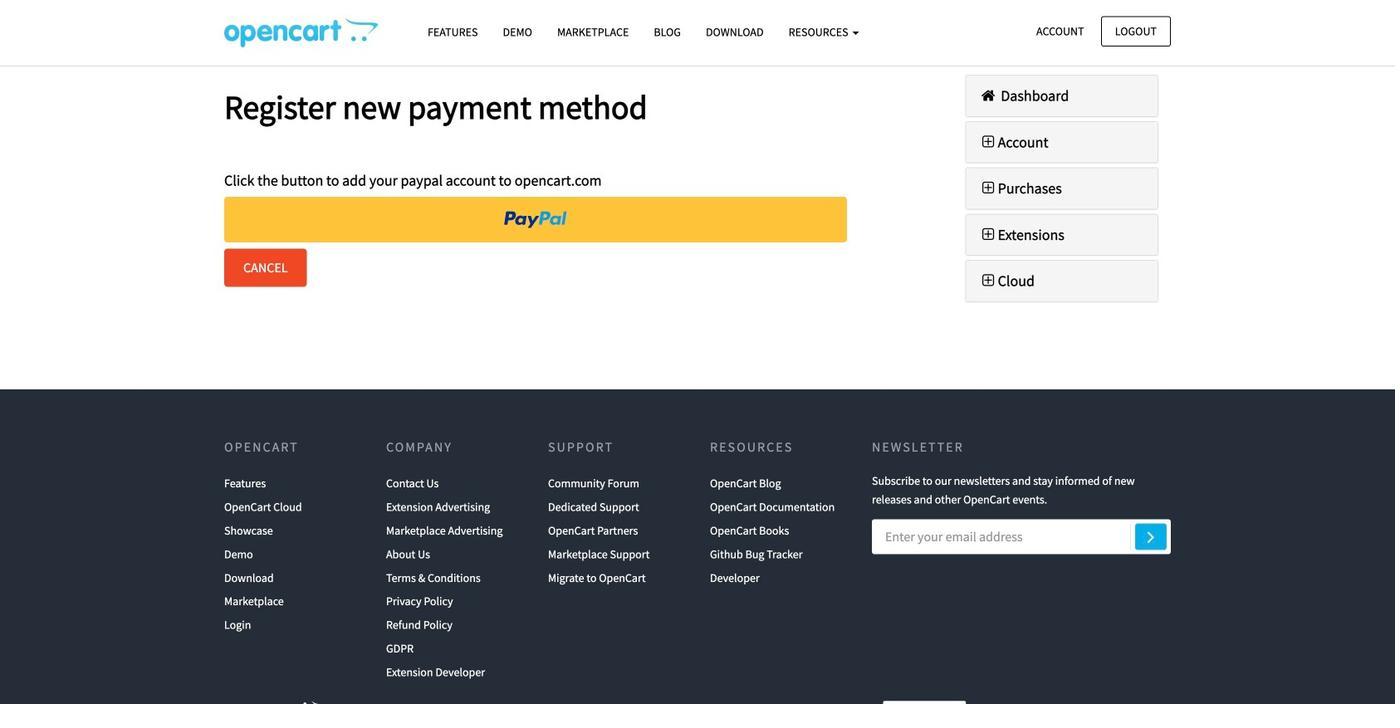 Task type: locate. For each thing, give the bounding box(es) containing it.
plus square o image
[[979, 227, 998, 242]]

plus square o image up plus square o icon
[[979, 181, 998, 196]]

2 plus square o image from the top
[[979, 181, 998, 196]]

1 plus square o image from the top
[[979, 134, 998, 149]]

plus square o image
[[979, 134, 998, 149], [979, 181, 998, 196], [979, 273, 998, 288]]

2 vertical spatial plus square o image
[[979, 273, 998, 288]]

1 vertical spatial plus square o image
[[979, 181, 998, 196]]

facebook marketing partner image
[[883, 701, 966, 704]]

plus square o image down plus square o icon
[[979, 273, 998, 288]]

angle right image
[[1147, 527, 1155, 547]]

plus square o image down home image in the top of the page
[[979, 134, 998, 149]]

0 vertical spatial plus square o image
[[979, 134, 998, 149]]



Task type: vqa. For each thing, say whether or not it's contained in the screenshot.
the top opencart
no



Task type: describe. For each thing, give the bounding box(es) containing it.
3 plus square o image from the top
[[979, 273, 998, 288]]

opencart - add payment method image
[[224, 17, 378, 47]]

home image
[[979, 88, 998, 103]]

opencart image
[[224, 701, 336, 704]]



